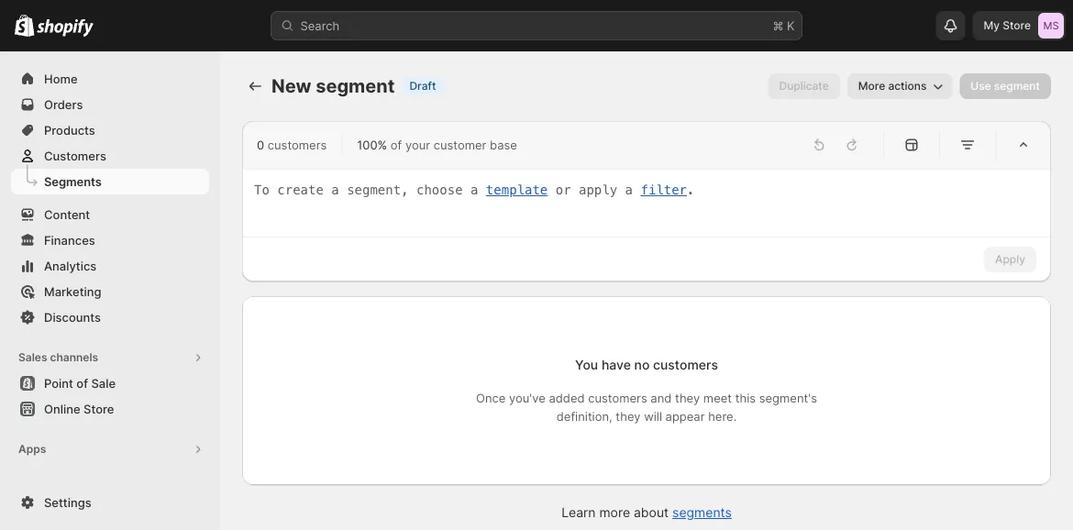 Task type: describe. For each thing, give the bounding box(es) containing it.
more
[[859, 79, 886, 93]]

apply
[[996, 253, 1026, 266]]

customers for once you've added customers and they meet this segment's definition, they will appear here.
[[588, 391, 648, 405]]

segment,
[[347, 183, 409, 198]]

0 horizontal spatial shopify image
[[15, 14, 34, 36]]

segments link
[[11, 169, 209, 195]]

online store button
[[0, 396, 220, 422]]

sales channels
[[18, 351, 98, 364]]

segments link
[[673, 505, 732, 521]]

base
[[490, 138, 517, 152]]

learn more about segments
[[562, 505, 732, 521]]

finances
[[44, 233, 95, 247]]

customer
[[434, 138, 487, 152]]

my store
[[984, 19, 1032, 32]]

once you've added customers and they meet this segment's definition, they will appear here.
[[476, 391, 818, 424]]

point of sale
[[44, 376, 116, 391]]

100%
[[357, 138, 387, 152]]

Editor field
[[254, 181, 1040, 226]]

online store link
[[11, 396, 209, 422]]

100% of your customer base
[[357, 138, 517, 152]]

apps button
[[11, 437, 209, 463]]

you have no customers
[[576, 358, 719, 373]]

your
[[406, 138, 430, 152]]

1 a from the left
[[332, 183, 339, 198]]

customers
[[44, 149, 106, 163]]

content
[[44, 207, 90, 222]]

⌘
[[773, 18, 784, 33]]

learn
[[562, 505, 596, 521]]

of for sale
[[76, 376, 88, 391]]

draft
[[410, 79, 436, 93]]

template
[[486, 183, 548, 198]]

sales
[[18, 351, 47, 364]]

1 horizontal spatial shopify image
[[37, 19, 94, 37]]

.
[[687, 183, 695, 198]]

channels
[[50, 351, 98, 364]]

meet
[[704, 391, 732, 405]]

and
[[651, 391, 672, 405]]

analytics link
[[11, 253, 209, 279]]

more actions button
[[848, 73, 953, 99]]

marketing link
[[11, 279, 209, 305]]

redo image
[[843, 136, 862, 154]]

0
[[257, 138, 264, 152]]

template button
[[486, 181, 548, 200]]

to
[[254, 183, 270, 198]]

⌘ k
[[773, 18, 795, 33]]

finances link
[[11, 228, 209, 253]]

use
[[971, 79, 992, 93]]

create
[[277, 183, 324, 198]]

online
[[44, 402, 80, 416]]

products
[[44, 123, 95, 137]]

new segment
[[272, 75, 395, 97]]

content link
[[11, 202, 209, 228]]

point of sale button
[[0, 371, 220, 396]]

no
[[635, 358, 650, 373]]

apps
[[18, 443, 46, 456]]

apply button
[[985, 247, 1037, 273]]

k
[[787, 18, 795, 33]]

my store image
[[1039, 13, 1065, 39]]

settings
[[44, 496, 91, 510]]

here.
[[709, 409, 737, 424]]

sale
[[91, 376, 116, 391]]

store for online store
[[84, 402, 114, 416]]

store for my store
[[1003, 19, 1032, 32]]

2 a from the left
[[471, 183, 479, 198]]

will
[[644, 409, 663, 424]]



Task type: locate. For each thing, give the bounding box(es) containing it.
0 horizontal spatial store
[[84, 402, 114, 416]]

customers link
[[11, 143, 209, 169]]

of
[[391, 138, 402, 152], [76, 376, 88, 391]]

1 horizontal spatial store
[[1003, 19, 1032, 32]]

of inside button
[[76, 376, 88, 391]]

1 horizontal spatial a
[[471, 183, 479, 198]]

segments
[[44, 174, 102, 189]]

1 vertical spatial they
[[616, 409, 641, 424]]

a right choose
[[471, 183, 479, 198]]

segment for use segment
[[995, 79, 1041, 93]]

or
[[556, 183, 571, 198]]

segment
[[316, 75, 395, 97], [995, 79, 1041, 93]]

customers
[[268, 138, 327, 152], [654, 358, 719, 373], [588, 391, 648, 405]]

actions
[[889, 79, 927, 93]]

home link
[[11, 66, 209, 92]]

home
[[44, 72, 78, 86]]

they up appear
[[676, 391, 700, 405]]

more
[[600, 505, 631, 521]]

2 horizontal spatial a
[[626, 183, 633, 198]]

filter
[[641, 183, 687, 198]]

store inside button
[[84, 402, 114, 416]]

orders
[[44, 97, 83, 112]]

search
[[301, 18, 340, 33]]

have
[[602, 358, 631, 373]]

alert
[[242, 238, 272, 282]]

they left will
[[616, 409, 641, 424]]

undo image
[[810, 136, 829, 154]]

0 horizontal spatial customers
[[268, 138, 327, 152]]

1 vertical spatial of
[[76, 376, 88, 391]]

use segment button
[[960, 73, 1052, 99]]

0 vertical spatial store
[[1003, 19, 1032, 32]]

point
[[44, 376, 73, 391]]

0 horizontal spatial segment
[[316, 75, 395, 97]]

sales channels button
[[11, 345, 209, 371]]

duplicate button
[[769, 73, 841, 99]]

products link
[[11, 117, 209, 143]]

to create a segment, choose a template or apply a filter .
[[254, 183, 695, 198]]

they
[[676, 391, 700, 405], [616, 409, 641, 424]]

segments
[[673, 505, 732, 521]]

customers down 'have' on the right bottom of the page
[[588, 391, 648, 405]]

customers up and
[[654, 358, 719, 373]]

of left your
[[391, 138, 402, 152]]

segment right use
[[995, 79, 1041, 93]]

segment's
[[760, 391, 818, 405]]

of left sale
[[76, 376, 88, 391]]

shopify image
[[15, 14, 34, 36], [37, 19, 94, 37]]

apply
[[579, 183, 618, 198]]

0 vertical spatial customers
[[268, 138, 327, 152]]

point of sale link
[[11, 371, 209, 396]]

a right apply
[[626, 183, 633, 198]]

filter button
[[641, 181, 687, 200]]

0 horizontal spatial a
[[332, 183, 339, 198]]

added
[[549, 391, 585, 405]]

customers for you have no customers
[[654, 358, 719, 373]]

1 vertical spatial customers
[[654, 358, 719, 373]]

0 customers
[[257, 138, 327, 152]]

segment inside use segment button
[[995, 79, 1041, 93]]

discounts
[[44, 310, 101, 324]]

store down sale
[[84, 402, 114, 416]]

1 horizontal spatial segment
[[995, 79, 1041, 93]]

analytics
[[44, 259, 97, 273]]

2 vertical spatial customers
[[588, 391, 648, 405]]

orders link
[[11, 92, 209, 117]]

more actions
[[859, 79, 927, 93]]

this
[[736, 391, 756, 405]]

online store
[[44, 402, 114, 416]]

about
[[634, 505, 669, 521]]

marketing
[[44, 285, 101, 299]]

use segment
[[971, 79, 1041, 93]]

duplicate
[[780, 79, 829, 93]]

0 horizontal spatial they
[[616, 409, 641, 424]]

To create a segment, choose a template or apply a filter. text field
[[254, 181, 1040, 226]]

a right create
[[332, 183, 339, 198]]

0 vertical spatial of
[[391, 138, 402, 152]]

discounts link
[[11, 305, 209, 330]]

a
[[332, 183, 339, 198], [471, 183, 479, 198], [626, 183, 633, 198]]

1 horizontal spatial of
[[391, 138, 402, 152]]

you
[[576, 358, 599, 373]]

1 horizontal spatial they
[[676, 391, 700, 405]]

0 vertical spatial they
[[676, 391, 700, 405]]

choose
[[417, 183, 463, 198]]

settings link
[[11, 490, 209, 516]]

customers right '0'
[[268, 138, 327, 152]]

segment for new segment
[[316, 75, 395, 97]]

segment up 100%
[[316, 75, 395, 97]]

0 horizontal spatial of
[[76, 376, 88, 391]]

store
[[1003, 19, 1032, 32], [84, 402, 114, 416]]

definition,
[[557, 409, 613, 424]]

you've
[[509, 391, 546, 405]]

appear
[[666, 409, 705, 424]]

of for your
[[391, 138, 402, 152]]

2 horizontal spatial customers
[[654, 358, 719, 373]]

new
[[272, 75, 312, 97]]

1 horizontal spatial customers
[[588, 391, 648, 405]]

my
[[984, 19, 1000, 32]]

customers inside once you've added customers and they meet this segment's definition, they will appear here.
[[588, 391, 648, 405]]

once
[[476, 391, 506, 405]]

3 a from the left
[[626, 183, 633, 198]]

1 vertical spatial store
[[84, 402, 114, 416]]

store right my
[[1003, 19, 1032, 32]]



Task type: vqa. For each thing, say whether or not it's contained in the screenshot.
text field
no



